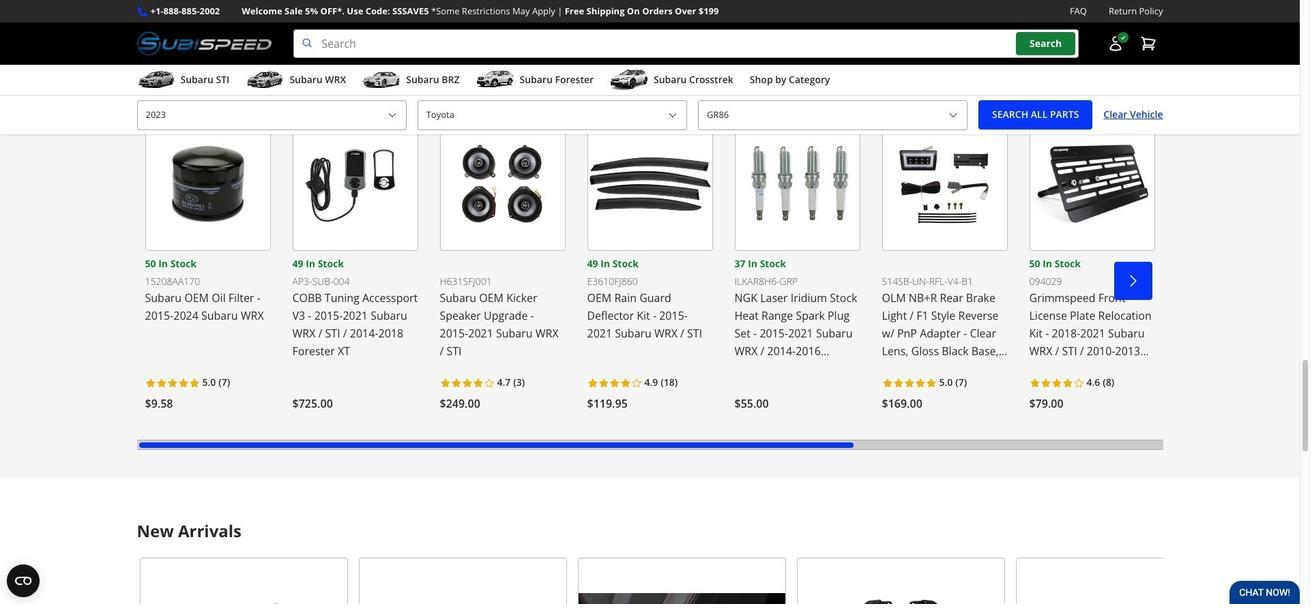 Task type: vqa. For each thing, say whether or not it's contained in the screenshot.
VLKWVDGY41EHR Volk TE37 SAGA Hyper Red 18x10 +41 - 2015+ WRX / 2015+ STIx4, image
yes



Task type: locate. For each thing, give the bounding box(es) containing it.
subj2010vc001 subaru ultrasuede center armrest extension - 2022+ subaru wrx, image
[[578, 559, 786, 605]]

a subaru brz thumbnail image image
[[363, 70, 401, 90]]

cobb tuning accessport v3 - 2015-2021 subaru wrx / sti / 2014-2018 forester xt image
[[293, 117, 418, 251]]

Select Year button
[[137, 100, 407, 130]]

a subaru forester thumbnail image image
[[476, 70, 514, 90]]

a subaru sti thumbnail image image
[[137, 70, 175, 90]]

a subaru wrx thumbnail image image
[[246, 70, 284, 90]]

button image
[[1108, 36, 1124, 52]]

select model image
[[948, 110, 959, 121]]

cob516100 cobb tuning 3in stainless steel vb cat back exhaust system 22+ subaru wrx, image
[[140, 559, 348, 605]]



Task type: describe. For each thing, give the bounding box(es) containing it.
subaru oem oil filter - 2015-2024 subaru wrx image
[[145, 117, 271, 251]]

grimmspeed front license plate relocation kit - 2018-2021 subaru wrx / sti / 2010-2013 legacy / 2013-2016 scion fr-s / 2013-2021 subaru brz / 2017-2021 toyota 86 image
[[1030, 117, 1156, 251]]

select make image
[[668, 110, 679, 121]]

ngk laser iridium stock heat range spark plug set - 2015-2021 subaru wrx / 2014-2016 forester xt image
[[735, 117, 861, 251]]

Select Make button
[[418, 100, 688, 130]]

Select Model button
[[698, 100, 968, 130]]

select year image
[[387, 110, 398, 121]]

search input field
[[294, 29, 1079, 58]]

subispeed logo image
[[137, 29, 272, 58]]

subaru oem kicker speaker upgrade - 2015-2021 subaru wrx / sti image
[[440, 117, 566, 251]]

oem rain guard deflector kit - 2015-2021 subaru wrx / sti image
[[588, 117, 713, 251]]

a subaru crosstrek thumbnail image image
[[610, 70, 649, 90]]

vlkwvdgy41ehr volk te37 saga hyper red 18x10 +41 - 2015+ wrx / 2015+ stix4, image
[[359, 559, 567, 605]]

open widget image
[[7, 565, 40, 598]]

olmb.47011.1 olm s style carbon fiber rear spats - 2022+ subaru wrx, image
[[797, 559, 1005, 605]]

olm nb+r rear brake light / f1 style reverse w/ pnp adapter - clear lens, gloss black base, white bar - 2015-2021 subaru wrx / sti image
[[883, 117, 1008, 251]]



